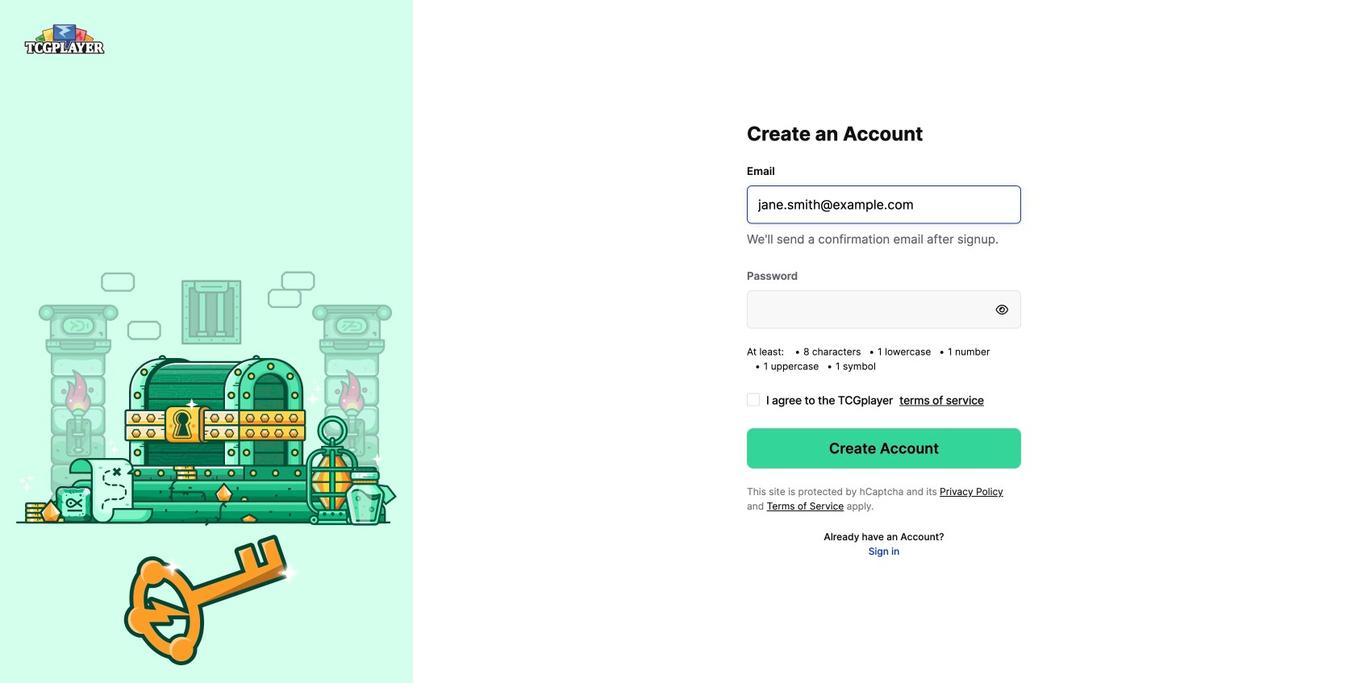 Task type: describe. For each thing, give the bounding box(es) containing it.
tcgplayer.com image
[[24, 24, 105, 54]]



Task type: locate. For each thing, give the bounding box(es) containing it.
hide your password button image
[[996, 304, 1010, 316]]

Email email field
[[747, 186, 1022, 224]]

Password password field
[[747, 290, 1022, 329]]



Task type: vqa. For each thing, say whether or not it's contained in the screenshot.
TCGplayer.com image
yes



